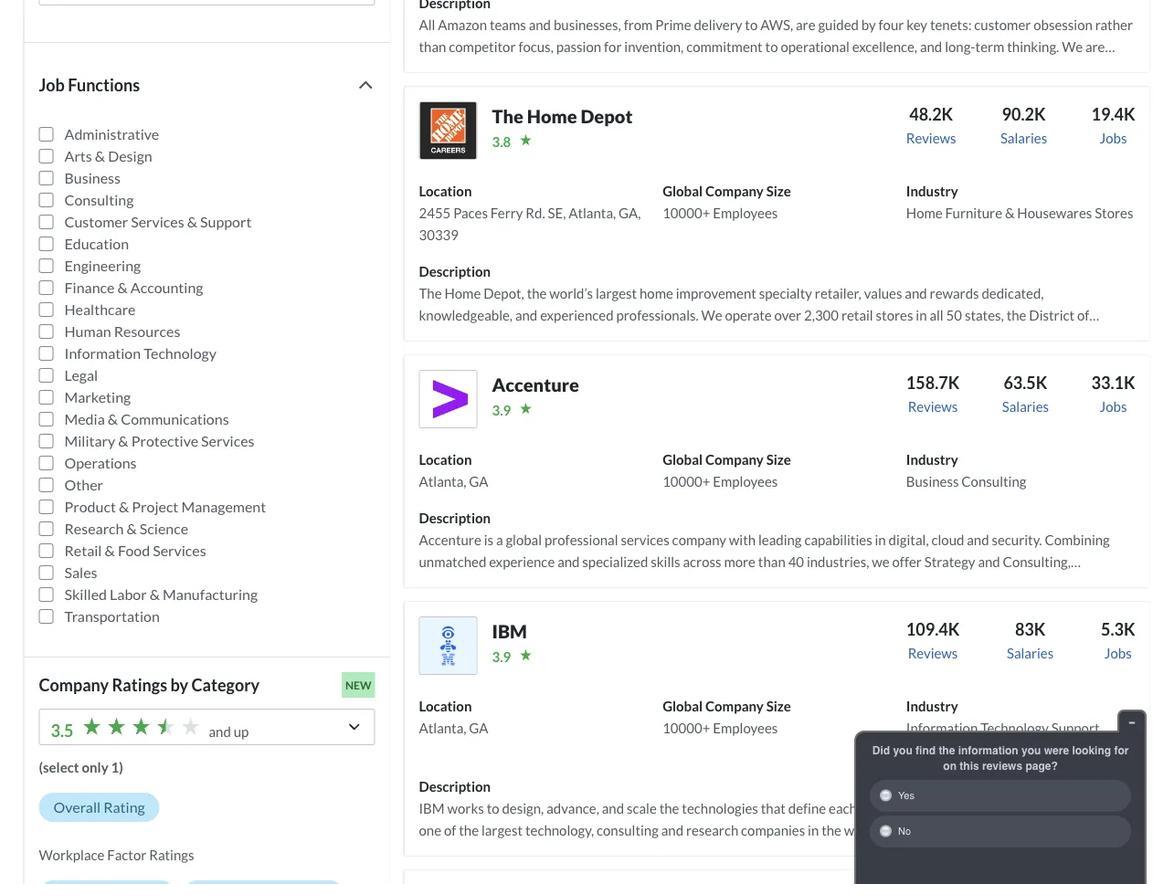 Task type: describe. For each thing, give the bounding box(es) containing it.
aws,
[[760, 16, 793, 33]]

33.1k
[[1092, 373, 1135, 393]]

inventing
[[717, 60, 772, 77]]

description for ibm
[[419, 779, 491, 795]]

workplace factor ratings
[[39, 847, 194, 864]]

1)
[[111, 759, 123, 776]]

location for ibm
[[419, 698, 472, 715]]

home for depot
[[527, 105, 577, 127]]

arts
[[64, 147, 92, 165]]

manufacturing
[[163, 586, 258, 604]]

amazon
[[438, 16, 487, 33]]

the
[[492, 105, 524, 127]]

research & science
[[64, 520, 188, 538]]

1 horizontal spatial to
[[765, 38, 778, 55]]

for inside did you find the information you were looking for on this reviews page?
[[1114, 744, 1129, 757]]

find
[[916, 744, 936, 757]]

passion
[[556, 38, 601, 55]]

management
[[181, 498, 266, 516]]

finance & accounting
[[64, 279, 203, 296]]

90.2k
[[1002, 104, 1046, 124]]

lives
[[540, 82, 567, 99]]

and up
[[209, 724, 249, 740]]

administrative
[[64, 125, 159, 143]]

arts & design
[[64, 147, 152, 165]]

no
[[898, 826, 911, 838]]

location for the home depot
[[419, 183, 472, 199]]

company for accenture
[[705, 451, 764, 468]]

engineering
[[64, 257, 141, 275]]

new
[[345, 678, 371, 692]]

jobs for ibm
[[1105, 645, 1132, 662]]

this
[[960, 760, 979, 773]]

3.8
[[492, 133, 511, 150]]

way
[[1082, 60, 1107, 77]]

human resources
[[64, 323, 180, 340]]

yes
[[898, 790, 915, 802]]

and left up
[[209, 724, 231, 740]]

2 horizontal spatial the
[[1060, 60, 1080, 77]]

support for technology
[[1052, 720, 1100, 736]]

from
[[624, 16, 653, 33]]

up
[[234, 724, 249, 740]]

2 you from the left
[[1022, 744, 1041, 757]]

and down of in the top of the page
[[569, 82, 591, 99]]

1 horizontal spatial are
[[1086, 38, 1105, 55]]

1 their from the left
[[508, 82, 537, 99]]

services inside industry information technology support services
[[906, 742, 956, 758]]

project
[[132, 498, 179, 516]]

stores
[[1095, 205, 1134, 221]]

global for ibm
[[663, 698, 703, 715]]

accenture image
[[419, 370, 477, 429]]

and up services
[[920, 38, 942, 55]]

& right the labor
[[150, 586, 160, 604]]

3.9 for accenture
[[492, 402, 511, 418]]

location 2455 paces ferry rd. se, atlanta, ga, 30339
[[419, 183, 641, 243]]

global for accenture
[[663, 451, 703, 468]]

size for ibm
[[766, 698, 791, 715]]

services right customer
[[131, 213, 184, 231]]

atlanta, for ibm
[[419, 720, 466, 736]]

company for ibm
[[705, 698, 764, 715]]

& up accounting
[[187, 213, 197, 231]]

information technology
[[64, 344, 216, 362]]

only
[[82, 759, 108, 776]]

salaries for ibm
[[1007, 645, 1054, 662]]

3.9 for ibm
[[492, 649, 511, 665]]

83k
[[1015, 620, 1046, 640]]

transportation
[[64, 608, 160, 625]]

information
[[958, 744, 1019, 757]]

retail & food services
[[64, 542, 206, 560]]

we
[[1062, 38, 1083, 55]]

overall rating button
[[39, 793, 160, 822]]

company ratings by category
[[39, 675, 260, 695]]

housewares
[[1017, 205, 1092, 221]]

did you find the information you were looking for on this reviews page?
[[872, 744, 1129, 773]]

home for furniture
[[906, 205, 943, 221]]

ga,
[[619, 205, 641, 221]]

competitor
[[449, 38, 516, 55]]

four
[[879, 16, 904, 33]]

all
[[419, 16, 435, 33]]

1 vertical spatial ratings
[[149, 847, 194, 864]]

overall
[[53, 799, 101, 816]]

consulting inside industry business consulting
[[962, 473, 1027, 490]]

services down science
[[153, 542, 206, 560]]

media
[[64, 410, 105, 428]]

other
[[64, 476, 103, 494]]

live
[[484, 82, 505, 99]]

that
[[970, 60, 995, 77]]

services
[[918, 60, 967, 77]]

0 vertical spatial business
[[64, 169, 121, 187]]

83k salaries
[[1007, 620, 1054, 662]]

1 horizontal spatial by
[[460, 60, 474, 77]]

2 horizontal spatial by
[[862, 16, 876, 33]]

0 vertical spatial consulting
[[64, 191, 134, 209]]

& for design
[[95, 147, 105, 165]]

employees for ibm
[[713, 720, 778, 736]]

& inside the industry home furniture & housewares stores
[[1005, 205, 1015, 221]]

customer
[[974, 16, 1031, 33]]

transform
[[997, 60, 1057, 77]]

information inside industry information technology support services
[[906, 720, 978, 736]]

industry business consulting
[[906, 451, 1027, 490]]

ga for ibm
[[469, 720, 489, 736]]

description for accenture
[[419, 510, 491, 526]]

10000+ for the home depot
[[663, 205, 710, 221]]

the home depot image
[[419, 101, 477, 160]]

all amazon teams and businesses, from prime delivery to aws, are guided by four key tenets: customer obsession rather than competitor focus, passion for invention, commitment to operational excellence, and long-term thinking.    we are driven by the excitement of building technologies, inventing products, and providing services that transform the way our customers live their lives and run their businesses.
[[419, 16, 1133, 99]]

human
[[64, 323, 111, 340]]

were
[[1044, 744, 1069, 757]]

run
[[594, 82, 615, 99]]

jobs for the home depot
[[1100, 130, 1127, 146]]

guided
[[818, 16, 859, 33]]

0 vertical spatial information
[[64, 344, 141, 362]]

& for project
[[119, 498, 129, 516]]

excellence,
[[852, 38, 918, 55]]

5.3k
[[1101, 620, 1135, 640]]

33.1k jobs
[[1092, 373, 1135, 415]]

se,
[[548, 205, 566, 221]]

obsession
[[1034, 16, 1093, 33]]

resources
[[114, 323, 180, 340]]



Task type: vqa. For each thing, say whether or not it's contained in the screenshot.
run
yes



Task type: locate. For each thing, give the bounding box(es) containing it.
2 vertical spatial description
[[419, 779, 491, 795]]

1 vertical spatial 3.9
[[492, 649, 511, 665]]

business inside industry business consulting
[[906, 473, 959, 490]]

0 vertical spatial by
[[862, 16, 876, 33]]

2 3.9 from the top
[[492, 649, 511, 665]]

0 horizontal spatial the
[[477, 60, 497, 77]]

2 location atlanta, ga from the top
[[419, 698, 489, 736]]

1 vertical spatial global
[[663, 451, 703, 468]]

0 vertical spatial salaries
[[1001, 130, 1047, 146]]

support for &
[[200, 213, 252, 231]]

job functions
[[39, 75, 140, 95]]

their down excitement
[[508, 82, 537, 99]]

operational
[[781, 38, 850, 55]]

salaries down 90.2k
[[1001, 130, 1047, 146]]

marketing
[[64, 388, 131, 406]]

2 vertical spatial by
[[170, 675, 188, 695]]

& right furniture
[[1005, 205, 1015, 221]]

0 horizontal spatial to
[[745, 16, 758, 33]]

by left the category
[[170, 675, 188, 695]]

location for accenture
[[419, 451, 472, 468]]

retail
[[64, 542, 102, 560]]

0 horizontal spatial for
[[604, 38, 622, 55]]

2 vertical spatial industry
[[906, 698, 958, 715]]

atlanta, down the ibm image at the left bottom
[[419, 720, 466, 736]]

0 vertical spatial ga
[[469, 473, 489, 490]]

industry up find
[[906, 698, 958, 715]]

0 horizontal spatial technology
[[144, 344, 216, 362]]

labor
[[110, 586, 147, 604]]

information down the human
[[64, 344, 141, 362]]

media & communications
[[64, 410, 229, 428]]

atlanta, down accenture "image"
[[419, 473, 466, 490]]

1 vertical spatial industry
[[906, 451, 958, 468]]

communications
[[121, 410, 229, 428]]

0 vertical spatial employees
[[713, 205, 778, 221]]

jobs for accenture
[[1100, 398, 1127, 415]]

atlanta, for accenture
[[419, 473, 466, 490]]

location atlanta, ga for accenture
[[419, 451, 489, 490]]

1 horizontal spatial home
[[906, 205, 943, 221]]

on
[[943, 760, 957, 773]]

1 vertical spatial ga
[[469, 720, 489, 736]]

1 vertical spatial jobs
[[1100, 398, 1127, 415]]

industry information technology support services
[[906, 698, 1100, 758]]

location down accenture "image"
[[419, 451, 472, 468]]

3 industry from the top
[[906, 698, 958, 715]]

jobs inside 5.3k jobs
[[1105, 645, 1132, 662]]

services up on
[[906, 742, 956, 758]]

1 location from the top
[[419, 183, 472, 199]]

2 vertical spatial size
[[766, 698, 791, 715]]

19.4k
[[1092, 104, 1135, 124]]

long-
[[945, 38, 976, 55]]

1 horizontal spatial information
[[906, 720, 978, 736]]

job
[[39, 75, 65, 95]]

employees for the home depot
[[713, 205, 778, 221]]

support inside industry information technology support services
[[1052, 720, 1100, 736]]

business
[[64, 169, 121, 187], [906, 473, 959, 490]]

ratings down transportation
[[112, 675, 167, 695]]

invention,
[[624, 38, 684, 55]]

1 vertical spatial by
[[460, 60, 474, 77]]

technology up did you find the information you were looking for on this reviews page?
[[981, 720, 1049, 736]]

1 vertical spatial for
[[1114, 744, 1129, 757]]

are up operational
[[796, 16, 816, 33]]

location atlanta, ga for ibm
[[419, 698, 489, 736]]

& up research & science
[[119, 498, 129, 516]]

1 ga from the top
[[469, 473, 489, 490]]

2 vertical spatial reviews
[[908, 645, 958, 662]]

salaries
[[1001, 130, 1047, 146], [1002, 398, 1049, 415], [1007, 645, 1054, 662]]

ferry
[[491, 205, 523, 221]]

page?
[[1026, 760, 1058, 773]]

description
[[419, 263, 491, 280], [419, 510, 491, 526], [419, 779, 491, 795]]

(select only 1)
[[39, 759, 123, 776]]

employees for accenture
[[713, 473, 778, 490]]

10000+ for ibm
[[663, 720, 710, 736]]

2 vertical spatial location
[[419, 698, 472, 715]]

the up on
[[939, 744, 955, 757]]

salaries down 63.5k
[[1002, 398, 1049, 415]]

for inside all amazon teams and businesses, from prime delivery to aws, are guided by four key tenets: customer obsession rather than competitor focus, passion for invention, commitment to operational excellence, and long-term thinking.    we are driven by the excitement of building technologies, inventing products, and providing services that transform the way our customers live their lives and run their businesses.
[[604, 38, 622, 55]]

are up way
[[1086, 38, 1105, 55]]

and
[[529, 16, 551, 33], [920, 38, 942, 55], [834, 60, 856, 77], [569, 82, 591, 99], [209, 724, 231, 740]]

2 vertical spatial 10000+
[[663, 720, 710, 736]]

location inside location 2455 paces ferry rd. se, atlanta, ga, 30339
[[419, 183, 472, 199]]

0 horizontal spatial business
[[64, 169, 121, 187]]

accounting
[[131, 279, 203, 296]]

None field
[[39, 0, 375, 13]]

salaries for the home depot
[[1001, 130, 1047, 146]]

1 vertical spatial business
[[906, 473, 959, 490]]

3 10000+ from the top
[[663, 720, 710, 736]]

1 vertical spatial description
[[419, 510, 491, 526]]

you up page?
[[1022, 744, 1041, 757]]

2 vertical spatial employees
[[713, 720, 778, 736]]

1 vertical spatial global company size 10000+ employees
[[663, 451, 791, 490]]

global for the home depot
[[663, 183, 703, 199]]

0 vertical spatial jobs
[[1100, 130, 1127, 146]]

1 horizontal spatial business
[[906, 473, 959, 490]]

atlanta, right se,
[[569, 205, 616, 221]]

& for food
[[105, 542, 115, 560]]

1 vertical spatial to
[[765, 38, 778, 55]]

2 vertical spatial global company size 10000+ employees
[[663, 698, 791, 736]]

jobs inside 33.1k jobs
[[1100, 398, 1127, 415]]

description for the home depot
[[419, 263, 491, 280]]

3 employees from the top
[[713, 720, 778, 736]]

our
[[1109, 60, 1130, 77]]

2 employees from the top
[[713, 473, 778, 490]]

2455
[[419, 205, 451, 221]]

63.5k salaries
[[1002, 373, 1049, 415]]

ibm
[[492, 620, 527, 642]]

furniture
[[945, 205, 1003, 221]]

0 vertical spatial atlanta,
[[569, 205, 616, 221]]

product & project management
[[64, 498, 266, 516]]

1 vertical spatial are
[[1086, 38, 1105, 55]]

by left four
[[862, 16, 876, 33]]

location down the ibm image at the left bottom
[[419, 698, 472, 715]]

1 vertical spatial salaries
[[1002, 398, 1049, 415]]

industry down 158.7k reviews
[[906, 451, 958, 468]]

size for accenture
[[766, 451, 791, 468]]

industry inside industry business consulting
[[906, 451, 958, 468]]

atlanta,
[[569, 205, 616, 221], [419, 473, 466, 490], [419, 720, 466, 736]]

1 employees from the top
[[713, 205, 778, 221]]

term
[[976, 38, 1005, 55]]

information up find
[[906, 720, 978, 736]]

business down 158.7k reviews
[[906, 473, 959, 490]]

3 location from the top
[[419, 698, 472, 715]]

product
[[64, 498, 116, 516]]

jobs down 19.4k
[[1100, 130, 1127, 146]]

1 vertical spatial size
[[766, 451, 791, 468]]

location up 2455
[[419, 183, 472, 199]]

reviews for accenture
[[908, 398, 958, 415]]

3 size from the top
[[766, 698, 791, 715]]

products,
[[775, 60, 831, 77]]

protective
[[131, 432, 198, 450]]

industry inside industry information technology support services
[[906, 698, 958, 715]]

158.7k
[[906, 373, 960, 393]]

rating
[[103, 799, 145, 816]]

0 vertical spatial ratings
[[112, 675, 167, 695]]

& for science
[[127, 520, 137, 538]]

you right did
[[893, 744, 913, 757]]

& for accounting
[[117, 279, 128, 296]]

prime
[[655, 16, 691, 33]]

salaries down 83k
[[1007, 645, 1054, 662]]

2 vertical spatial salaries
[[1007, 645, 1054, 662]]

the inside did you find the information you were looking for on this reviews page?
[[939, 744, 955, 757]]

& for protective
[[118, 432, 128, 450]]

rd.
[[526, 205, 545, 221]]

to
[[745, 16, 758, 33], [765, 38, 778, 55]]

customers
[[419, 82, 482, 99]]

1 industry from the top
[[906, 183, 958, 199]]

their right run at right
[[617, 82, 646, 99]]

support up looking
[[1052, 720, 1100, 736]]

than
[[419, 38, 446, 55]]

global
[[663, 183, 703, 199], [663, 451, 703, 468], [663, 698, 703, 715]]

1 location atlanta, ga from the top
[[419, 451, 489, 490]]

1 3.9 from the top
[[492, 402, 511, 418]]

workplace
[[39, 847, 105, 864]]

services
[[131, 213, 184, 231], [201, 432, 255, 450], [153, 542, 206, 560], [906, 742, 956, 758]]

0 vertical spatial to
[[745, 16, 758, 33]]

location atlanta, ga
[[419, 451, 489, 490], [419, 698, 489, 736]]

1 horizontal spatial for
[[1114, 744, 1129, 757]]

salaries for accenture
[[1002, 398, 1049, 415]]

technology inside industry information technology support services
[[981, 720, 1049, 736]]

of
[[569, 60, 581, 77]]

1 vertical spatial consulting
[[962, 473, 1027, 490]]

& right arts
[[95, 147, 105, 165]]

0 vertical spatial description
[[419, 263, 491, 280]]

location atlanta, ga down accenture "image"
[[419, 451, 489, 490]]

key
[[907, 16, 928, 33]]

0 vertical spatial global
[[663, 183, 703, 199]]

0 vertical spatial industry
[[906, 183, 958, 199]]

3 global company size 10000+ employees from the top
[[663, 698, 791, 736]]

& down marketing
[[108, 410, 118, 428]]

1 vertical spatial home
[[906, 205, 943, 221]]

reviews inside 109.4k reviews
[[908, 645, 958, 662]]

0 horizontal spatial home
[[527, 105, 577, 127]]

technology
[[144, 344, 216, 362], [981, 720, 1049, 736]]

global company size 10000+ employees for accenture
[[663, 451, 791, 490]]

industry up furniture
[[906, 183, 958, 199]]

0 horizontal spatial support
[[200, 213, 252, 231]]

services down communications
[[201, 432, 255, 450]]

reviews down the 109.4k
[[908, 645, 958, 662]]

finance
[[64, 279, 115, 296]]

1 horizontal spatial you
[[1022, 744, 1041, 757]]

home down lives
[[527, 105, 577, 127]]

technology down resources
[[144, 344, 216, 362]]

teams
[[490, 16, 526, 33]]

0 horizontal spatial consulting
[[64, 191, 134, 209]]

reviews down "158.7k"
[[908, 398, 958, 415]]

1 vertical spatial employees
[[713, 473, 778, 490]]

industry home furniture & housewares stores
[[906, 183, 1134, 221]]

2 their from the left
[[617, 82, 646, 99]]

legal
[[64, 366, 98, 384]]

food
[[118, 542, 150, 560]]

jobs down 33.1k
[[1100, 398, 1127, 415]]

0 horizontal spatial information
[[64, 344, 141, 362]]

1 vertical spatial information
[[906, 720, 978, 736]]

and up focus,
[[529, 16, 551, 33]]

0 vertical spatial 10000+
[[663, 205, 710, 221]]

size
[[766, 183, 791, 199], [766, 451, 791, 468], [766, 698, 791, 715]]

2 vertical spatial atlanta,
[[419, 720, 466, 736]]

10000+ for accenture
[[663, 473, 710, 490]]

ga for accenture
[[469, 473, 489, 490]]

commitment
[[686, 38, 763, 55]]

and down operational
[[834, 60, 856, 77]]

2 location from the top
[[419, 451, 472, 468]]

1 you from the left
[[893, 744, 913, 757]]

by down competitor
[[460, 60, 474, 77]]

location atlanta, ga down the ibm image at the left bottom
[[419, 698, 489, 736]]

reviews for the home depot
[[906, 130, 956, 146]]

for up the building
[[604, 38, 622, 55]]

ga down the ibm image at the left bottom
[[469, 720, 489, 736]]

education
[[64, 235, 129, 253]]

1 vertical spatial location atlanta, ga
[[419, 698, 489, 736]]

109.4k
[[906, 620, 960, 640]]

5.3k jobs
[[1101, 620, 1135, 662]]

0 vertical spatial 3.9
[[492, 402, 511, 418]]

1 vertical spatial atlanta,
[[419, 473, 466, 490]]

&
[[95, 147, 105, 165], [1005, 205, 1015, 221], [187, 213, 197, 231], [117, 279, 128, 296], [108, 410, 118, 428], [118, 432, 128, 450], [119, 498, 129, 516], [127, 520, 137, 538], [105, 542, 115, 560], [150, 586, 160, 604]]

0 horizontal spatial by
[[170, 675, 188, 695]]

reviews
[[982, 760, 1023, 773]]

2 ga from the top
[[469, 720, 489, 736]]

global company size 10000+ employees for ibm
[[663, 698, 791, 736]]

company
[[705, 183, 764, 199], [705, 451, 764, 468], [39, 675, 109, 695], [705, 698, 764, 715]]

jobs
[[1100, 130, 1127, 146], [1100, 398, 1127, 415], [1105, 645, 1132, 662]]

industry for the home depot
[[906, 183, 958, 199]]

reviews inside 158.7k reviews
[[908, 398, 958, 415]]

1 vertical spatial location
[[419, 451, 472, 468]]

3 global from the top
[[663, 698, 703, 715]]

support
[[200, 213, 252, 231], [1052, 720, 1100, 736]]

2 industry from the top
[[906, 451, 958, 468]]

1 vertical spatial reviews
[[908, 398, 958, 415]]

support up accounting
[[200, 213, 252, 231]]

2 vertical spatial jobs
[[1105, 645, 1132, 662]]

size for the home depot
[[766, 183, 791, 199]]

1 horizontal spatial their
[[617, 82, 646, 99]]

industry for ibm
[[906, 698, 958, 715]]

to left aws,
[[745, 16, 758, 33]]

63.5k
[[1004, 373, 1048, 393]]

home left furniture
[[906, 205, 943, 221]]

ibm image
[[419, 617, 477, 675]]

focus,
[[519, 38, 554, 55]]

jobs inside '19.4k jobs'
[[1100, 130, 1127, 146]]

ratings right factor
[[149, 847, 194, 864]]

1 global from the top
[[663, 183, 703, 199]]

& up food
[[127, 520, 137, 538]]

providing
[[859, 60, 916, 77]]

& left food
[[105, 542, 115, 560]]

atlanta, inside location 2455 paces ferry rd. se, atlanta, ga, 30339
[[569, 205, 616, 221]]

consulting
[[64, 191, 134, 209], [962, 473, 1027, 490]]

& for communications
[[108, 410, 118, 428]]

industry for accenture
[[906, 451, 958, 468]]

driven
[[419, 60, 457, 77]]

0 vertical spatial location
[[419, 183, 472, 199]]

skilled labor & manufacturing
[[64, 586, 258, 604]]

1 vertical spatial support
[[1052, 720, 1100, 736]]

0 vertical spatial reviews
[[906, 130, 956, 146]]

reviews for ibm
[[908, 645, 958, 662]]

looking
[[1072, 744, 1111, 757]]

0 horizontal spatial are
[[796, 16, 816, 33]]

1 description from the top
[[419, 263, 491, 280]]

1 vertical spatial technology
[[981, 720, 1049, 736]]

1 10000+ from the top
[[663, 205, 710, 221]]

the down "we"
[[1060, 60, 1080, 77]]

0 vertical spatial are
[[796, 16, 816, 33]]

jobs down 5.3k
[[1105, 645, 1132, 662]]

ga down accenture "image"
[[469, 473, 489, 490]]

1 horizontal spatial consulting
[[962, 473, 1027, 490]]

3.9 down accenture
[[492, 402, 511, 418]]

0 vertical spatial for
[[604, 38, 622, 55]]

30339
[[419, 227, 459, 243]]

military & protective services
[[64, 432, 255, 450]]

company for the home depot
[[705, 183, 764, 199]]

the down competitor
[[477, 60, 497, 77]]

2 10000+ from the top
[[663, 473, 710, 490]]

3.5
[[51, 721, 74, 741]]

3.9 down ibm
[[492, 649, 511, 665]]

2 global company size 10000+ employees from the top
[[663, 451, 791, 490]]

reviews
[[906, 130, 956, 146], [908, 398, 958, 415], [908, 645, 958, 662]]

& down the engineering
[[117, 279, 128, 296]]

0 vertical spatial home
[[527, 105, 577, 127]]

job functions button
[[39, 72, 375, 98]]

0 horizontal spatial you
[[893, 744, 913, 757]]

industry inside the industry home furniture & housewares stores
[[906, 183, 958, 199]]

2 global from the top
[[663, 451, 703, 468]]

1 horizontal spatial support
[[1052, 720, 1100, 736]]

home inside the industry home furniture & housewares stores
[[906, 205, 943, 221]]

design
[[108, 147, 152, 165]]

90.2k salaries
[[1001, 104, 1047, 146]]

1 size from the top
[[766, 183, 791, 199]]

healthcare
[[64, 301, 136, 318]]

accenture
[[492, 374, 579, 396]]

2 size from the top
[[766, 451, 791, 468]]

3 description from the top
[[419, 779, 491, 795]]

0 vertical spatial global company size 10000+ employees
[[663, 183, 791, 221]]

0 horizontal spatial their
[[508, 82, 537, 99]]

delivery
[[694, 16, 742, 33]]

1 horizontal spatial the
[[939, 744, 955, 757]]

to down aws,
[[765, 38, 778, 55]]

businesses.
[[649, 82, 717, 99]]

1 horizontal spatial technology
[[981, 720, 1049, 736]]

2 description from the top
[[419, 510, 491, 526]]

1 global company size 10000+ employees from the top
[[663, 183, 791, 221]]

customer
[[64, 213, 128, 231]]

global company size 10000+ employees for the home depot
[[663, 183, 791, 221]]

business down arts
[[64, 169, 121, 187]]

0 vertical spatial technology
[[144, 344, 216, 362]]

reviews down 48.2k
[[906, 130, 956, 146]]

1 vertical spatial 10000+
[[663, 473, 710, 490]]

2 vertical spatial global
[[663, 698, 703, 715]]

0 vertical spatial location atlanta, ga
[[419, 451, 489, 490]]

& up 'operations'
[[118, 432, 128, 450]]

0 vertical spatial size
[[766, 183, 791, 199]]

0 vertical spatial support
[[200, 213, 252, 231]]

for right looking
[[1114, 744, 1129, 757]]



